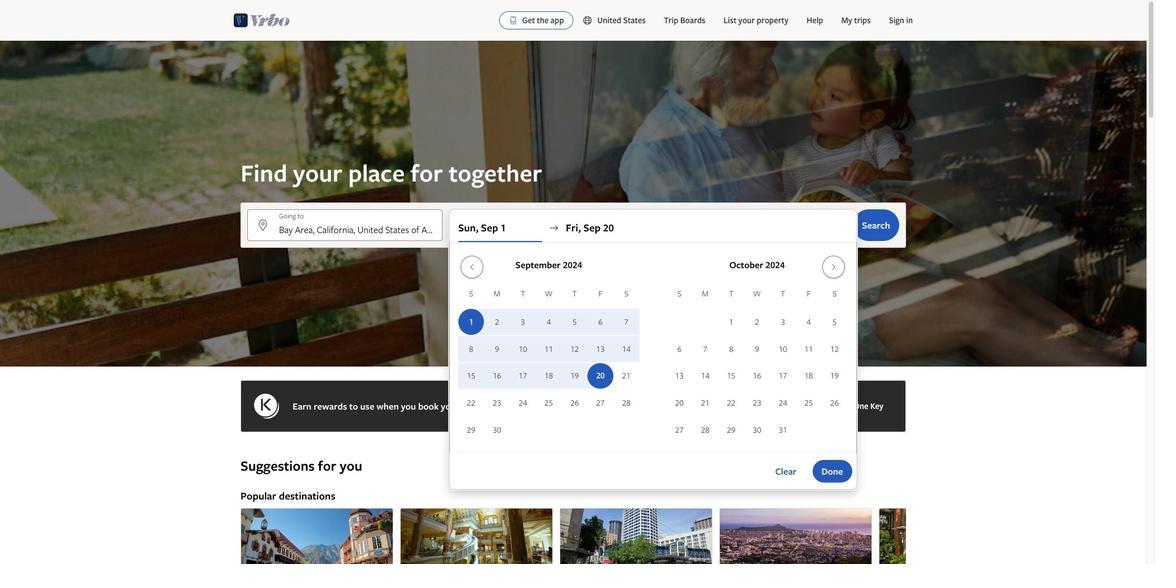 Task type: describe. For each thing, give the bounding box(es) containing it.
gastown showing signage, street scenes and outdoor eating image
[[879, 509, 1032, 565]]

october 2024 element
[[667, 288, 848, 444]]

downtown seattle featuring a skyscraper, a city and street scenes image
[[560, 509, 713, 565]]

next month image
[[827, 263, 841, 272]]

small image
[[583, 15, 598, 25]]

application inside 'wizard' region
[[459, 251, 848, 444]]

download the app button image
[[509, 16, 518, 25]]

las vegas featuring interior views image
[[400, 509, 553, 565]]



Task type: locate. For each thing, give the bounding box(es) containing it.
vrbo logo image
[[234, 11, 290, 29]]

recently viewed region
[[234, 439, 913, 458]]

directional image
[[549, 223, 559, 233]]

wizard region
[[0, 41, 1147, 490]]

leavenworth featuring a small town or village and street scenes image
[[241, 509, 394, 565]]

show previous card image
[[234, 550, 247, 559]]

september 2024 element
[[459, 288, 640, 444]]

show next card image
[[900, 550, 913, 559]]

previous month image
[[466, 263, 479, 272]]

makiki - lower punchbowl - tantalus showing landscape views, a sunset and a city image
[[720, 509, 873, 565]]

main content
[[0, 41, 1147, 565]]

application
[[459, 251, 848, 444]]



